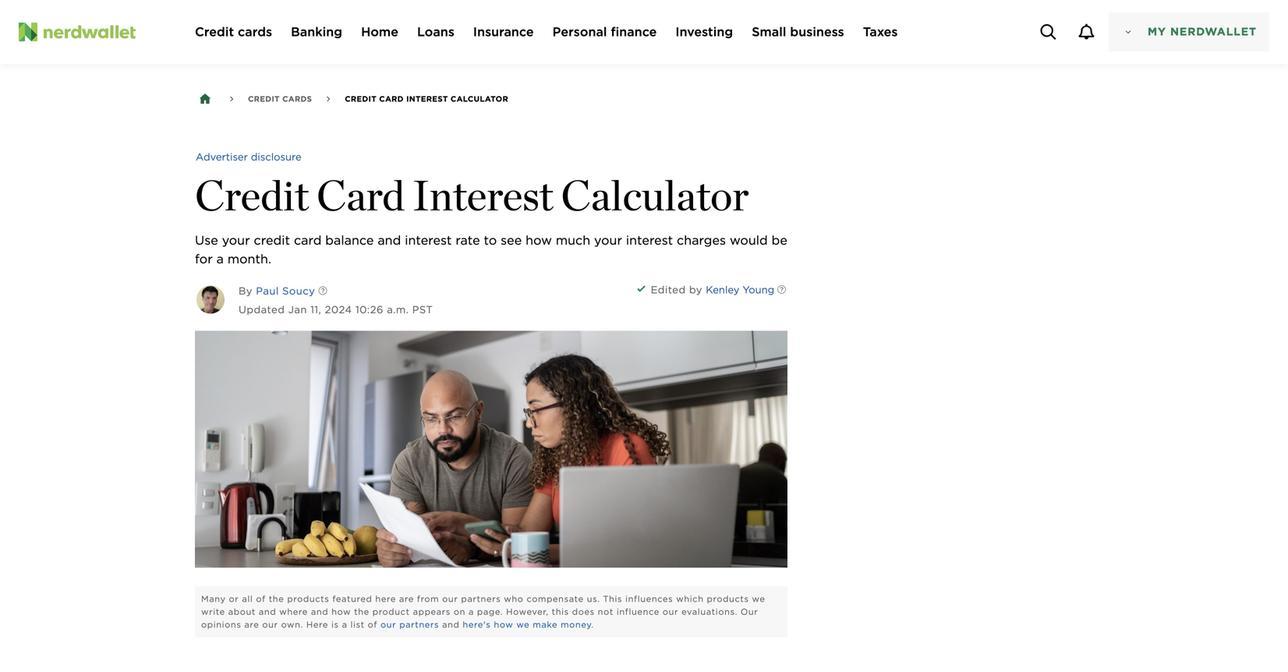 Task type: vqa. For each thing, say whether or not it's contained in the screenshot.
THE 10X
no



Task type: locate. For each thing, give the bounding box(es) containing it.
card
[[294, 233, 322, 248]]

interest left charges
[[626, 233, 673, 248]]

calculator down insurance button
[[451, 94, 509, 104]]

credit left cards
[[195, 24, 234, 39]]

interest
[[406, 94, 448, 104], [413, 170, 554, 221]]

here
[[306, 620, 328, 630]]

1 horizontal spatial partners
[[461, 594, 501, 604]]

products up where
[[287, 594, 329, 604]]

0 vertical spatial calculator
[[451, 94, 509, 104]]

how
[[526, 233, 552, 248], [332, 607, 351, 617], [494, 620, 514, 630]]

credit right "cards"
[[345, 94, 377, 104]]

taxes
[[863, 24, 898, 39]]

our partners and here's how we make money .
[[381, 620, 594, 630]]

are up product
[[399, 594, 414, 604]]

nerdwallet home page image
[[19, 23, 37, 41]]

card up balance
[[317, 170, 405, 221]]

updated jan 11, 2024 10:26 a.m. pst
[[239, 304, 433, 316]]

my nerdwallet
[[1148, 25, 1257, 38]]

partners up "page." on the bottom left
[[461, 594, 501, 604]]

this
[[603, 594, 623, 604]]

0 vertical spatial partners
[[461, 594, 501, 604]]

are
[[399, 594, 414, 604], [244, 620, 259, 630]]

.
[[592, 620, 594, 630]]

be
[[772, 233, 788, 248]]

on
[[454, 607, 466, 617]]

1 vertical spatial are
[[244, 620, 259, 630]]

credit inside button
[[195, 24, 234, 39]]

1 horizontal spatial more information about image
[[765, 274, 799, 308]]

0 horizontal spatial how
[[332, 607, 351, 617]]

home
[[361, 24, 399, 39]]

1 horizontal spatial your
[[594, 233, 622, 248]]

money
[[561, 620, 592, 630]]

rate
[[456, 233, 480, 248]]

a right for
[[217, 251, 224, 267]]

1 vertical spatial how
[[332, 607, 351, 617]]

young
[[743, 284, 775, 296]]

personal finance button
[[553, 23, 657, 41]]

is
[[331, 620, 339, 630]]

and
[[378, 233, 401, 248], [259, 607, 276, 617], [311, 607, 329, 617], [442, 620, 460, 630]]

1 vertical spatial we
[[517, 620, 530, 630]]

my
[[1148, 25, 1167, 38]]

my nerdwallet link
[[1109, 12, 1270, 51]]

how inside use your credit card balance and interest rate to see how much your interest charges would be for a month.
[[526, 233, 552, 248]]

use your credit card balance and interest rate to see how much your interest charges would be for a month.
[[195, 233, 788, 267]]

0 horizontal spatial calculator
[[451, 94, 509, 104]]

0 horizontal spatial interest
[[405, 233, 452, 248]]

2 horizontal spatial a
[[469, 607, 474, 617]]

home button
[[361, 23, 399, 41]]

our
[[442, 594, 458, 604], [663, 607, 679, 617], [262, 620, 278, 630], [381, 620, 396, 630]]

2 vertical spatial a
[[342, 620, 348, 630]]

partners
[[461, 594, 501, 604], [400, 620, 439, 630]]

a right on
[[469, 607, 474, 617]]

0 vertical spatial we
[[752, 594, 766, 604]]

influence
[[617, 607, 660, 617]]

the up list
[[354, 607, 370, 617]]

1 horizontal spatial we
[[752, 594, 766, 604]]

0 vertical spatial interest
[[406, 94, 448, 104]]

0 vertical spatial a
[[217, 251, 224, 267]]

calculator
[[451, 94, 509, 104], [561, 170, 749, 221]]

0 horizontal spatial products
[[287, 594, 329, 604]]

0 horizontal spatial the
[[269, 594, 284, 604]]

1 vertical spatial calculator
[[561, 170, 749, 221]]

products up the "evaluations."
[[707, 594, 749, 604]]

insurance
[[473, 24, 534, 39]]

credit
[[195, 24, 234, 39], [248, 94, 280, 104], [345, 94, 377, 104], [195, 170, 309, 221]]

charges
[[677, 233, 726, 248]]

0 horizontal spatial your
[[222, 233, 250, 248]]

evaluations.
[[682, 607, 738, 617]]

see
[[501, 233, 522, 248]]

how up is on the left of page
[[332, 607, 351, 617]]

interest down loans button
[[406, 94, 448, 104]]

1 horizontal spatial products
[[707, 594, 749, 604]]

many
[[201, 594, 226, 604]]

the up where
[[269, 594, 284, 604]]

1 horizontal spatial interest
[[626, 233, 673, 248]]

pst
[[412, 304, 433, 316]]

1 vertical spatial the
[[354, 607, 370, 617]]

the
[[269, 594, 284, 604], [354, 607, 370, 617]]

a
[[217, 251, 224, 267], [469, 607, 474, 617], [342, 620, 348, 630]]

card
[[379, 94, 404, 104], [317, 170, 405, 221]]

from
[[417, 594, 439, 604]]

your
[[222, 233, 250, 248], [594, 233, 622, 248]]

our down which
[[663, 607, 679, 617]]

we
[[752, 594, 766, 604], [517, 620, 530, 630]]

interest
[[405, 233, 452, 248], [626, 233, 673, 248]]

credit card interest calculator up rate
[[195, 170, 749, 221]]

calculator up charges
[[561, 170, 749, 221]]

a inside use your credit card balance and interest rate to see how much your interest charges would be for a month.
[[217, 251, 224, 267]]

credit card interest calculator inside breadcrumbs element
[[345, 94, 509, 104]]

1 vertical spatial card
[[317, 170, 405, 221]]

small business button
[[752, 23, 845, 41]]

are down about
[[244, 620, 259, 630]]

paul
[[256, 285, 279, 297]]

and right about
[[259, 607, 276, 617]]

interest left rate
[[405, 233, 452, 248]]

credit cards
[[195, 24, 272, 39]]

loans button
[[417, 23, 455, 41]]

0 horizontal spatial a
[[217, 251, 224, 267]]

we inside many or all of the products featured here are from our partners who compensate us. this influences which products we write about and where and how the product appears on a page. however, this does not influence our evaluations. our opinions are our own. here is a list of
[[752, 594, 766, 604]]

credit card interest calculator down loans button
[[345, 94, 509, 104]]

nerdwallet
[[1171, 25, 1257, 38]]

1 vertical spatial partners
[[400, 620, 439, 630]]

1 horizontal spatial are
[[399, 594, 414, 604]]

we up our
[[752, 594, 766, 604]]

0 vertical spatial how
[[526, 233, 552, 248]]

and down on
[[442, 620, 460, 630]]

we down however,
[[517, 620, 530, 630]]

2 interest from the left
[[626, 233, 673, 248]]

your right much
[[594, 233, 622, 248]]

2 horizontal spatial how
[[526, 233, 552, 248]]

cards
[[238, 24, 272, 39]]

partners down appears
[[400, 620, 439, 630]]

and up here
[[311, 607, 329, 617]]

1 horizontal spatial of
[[368, 620, 378, 630]]

to
[[484, 233, 497, 248]]

0 horizontal spatial partners
[[400, 620, 439, 630]]

how down "page." on the bottom left
[[494, 620, 514, 630]]

credit
[[254, 233, 290, 248]]

interest up to
[[413, 170, 554, 221]]

kenley young link
[[706, 282, 775, 298]]

of right 'all' at the bottom left of the page
[[256, 594, 266, 604]]

1 horizontal spatial how
[[494, 620, 514, 630]]

2 your from the left
[[594, 233, 622, 248]]

more information about image
[[765, 274, 799, 308], [306, 275, 340, 309]]

here
[[376, 594, 396, 604]]

appears
[[413, 607, 451, 617]]

write
[[201, 607, 225, 617]]

credit left "cards"
[[248, 94, 280, 104]]

here's
[[463, 620, 491, 630]]

or
[[229, 594, 239, 604]]

balance
[[326, 233, 374, 248]]

back to nerdwallet homepage image
[[198, 92, 212, 106]]

which
[[676, 594, 704, 604]]

kenley
[[706, 284, 740, 296]]

a.m.
[[387, 304, 409, 316]]

card inside breadcrumbs element
[[379, 94, 404, 104]]

1 vertical spatial interest
[[413, 170, 554, 221]]

0 vertical spatial credit card interest calculator
[[345, 94, 509, 104]]

card down home button
[[379, 94, 404, 104]]

product
[[373, 607, 410, 617]]

0 vertical spatial are
[[399, 594, 414, 604]]

0 horizontal spatial of
[[256, 594, 266, 604]]

1 horizontal spatial the
[[354, 607, 370, 617]]

a right is on the left of page
[[342, 620, 348, 630]]

and right balance
[[378, 233, 401, 248]]

of
[[256, 594, 266, 604], [368, 620, 378, 630]]

1 vertical spatial a
[[469, 607, 474, 617]]

own.
[[281, 620, 303, 630]]

credit cards button
[[195, 23, 272, 41]]

small business
[[752, 24, 845, 39]]

loans
[[417, 24, 455, 39]]

0 vertical spatial card
[[379, 94, 404, 104]]

0 vertical spatial of
[[256, 594, 266, 604]]

of right list
[[368, 620, 378, 630]]

your up month.
[[222, 233, 250, 248]]

list
[[351, 620, 365, 630]]

breadcrumbs element
[[195, 89, 635, 109]]

how right the see at left
[[526, 233, 552, 248]]

1 horizontal spatial calculator
[[561, 170, 749, 221]]



Task type: describe. For each thing, give the bounding box(es) containing it.
cards
[[282, 94, 312, 104]]

0 vertical spatial the
[[269, 594, 284, 604]]

paul soucy image
[[197, 286, 225, 314]]

advertiser disclosure image
[[196, 140, 302, 174]]

our partners link
[[381, 620, 439, 630]]

investing
[[676, 24, 733, 39]]

edited
[[651, 284, 686, 296]]

our up on
[[442, 594, 458, 604]]

much
[[556, 233, 591, 248]]

use
[[195, 233, 218, 248]]

soucy
[[282, 285, 315, 297]]

banking
[[291, 24, 343, 39]]

1 interest from the left
[[405, 233, 452, 248]]

here's how we make money link
[[463, 620, 592, 630]]

influences
[[626, 594, 673, 604]]

this
[[552, 607, 569, 617]]

business
[[791, 24, 845, 39]]

us.
[[587, 594, 600, 604]]

opinions
[[201, 620, 241, 630]]

updated
[[239, 304, 285, 316]]

search element
[[1030, 13, 1068, 51]]

all
[[242, 594, 253, 604]]

however,
[[506, 607, 549, 617]]

1 horizontal spatial a
[[342, 620, 348, 630]]

calculator inside breadcrumbs element
[[451, 94, 509, 104]]

about
[[228, 607, 256, 617]]

paul soucy link
[[256, 285, 315, 297]]

2024
[[325, 304, 352, 316]]

by
[[239, 285, 253, 297]]

credit cards link
[[248, 90, 312, 108]]

nerdwallet home page link
[[19, 23, 176, 41]]

personal finance
[[553, 24, 657, 39]]

edited by kenley young
[[651, 284, 775, 296]]

interest inside breadcrumbs element
[[406, 94, 448, 104]]

by
[[690, 284, 703, 296]]

investing button
[[676, 23, 733, 41]]

0 horizontal spatial we
[[517, 620, 530, 630]]

taxes button
[[863, 23, 898, 41]]

credit cards
[[248, 94, 312, 104]]

our down product
[[381, 620, 396, 630]]

personal
[[553, 24, 607, 39]]

does
[[572, 607, 595, 617]]

partners inside many or all of the products featured here are from our partners who compensate us. this influences which products we write about and where and how the product appears on a page. however, this does not influence our evaluations. our opinions are our own. here is a list of
[[461, 594, 501, 604]]

1 vertical spatial of
[[368, 620, 378, 630]]

jan
[[288, 304, 307, 316]]

1 vertical spatial credit card interest calculator
[[195, 170, 749, 221]]

month.
[[228, 251, 271, 267]]

0 horizontal spatial more information about image
[[306, 275, 340, 309]]

where
[[279, 607, 308, 617]]

and inside use your credit card balance and interest rate to see how much your interest charges would be for a month.
[[378, 233, 401, 248]]

insurance button
[[473, 23, 534, 41]]

1 your from the left
[[222, 233, 250, 248]]

for
[[195, 251, 213, 267]]

page.
[[477, 607, 503, 617]]

0 horizontal spatial are
[[244, 620, 259, 630]]

finance
[[611, 24, 657, 39]]

10:26
[[356, 304, 384, 316]]

2 products from the left
[[707, 594, 749, 604]]

small
[[752, 24, 787, 39]]

make
[[533, 620, 558, 630]]

1 products from the left
[[287, 594, 329, 604]]

our
[[741, 607, 759, 617]]

search image
[[1041, 24, 1057, 40]]

who
[[504, 594, 524, 604]]

banking button
[[291, 23, 343, 41]]

credit up the 'credit'
[[195, 170, 309, 221]]

11,
[[311, 304, 322, 316]]

would
[[730, 233, 768, 248]]

our left own.
[[262, 620, 278, 630]]

paul soucy
[[256, 285, 315, 297]]

many or all of the products featured here are from our partners who compensate us. this influences which products we write about and where and how the product appears on a page. however, this does not influence our evaluations. our opinions are our own. here is a list of
[[201, 594, 766, 630]]

not
[[598, 607, 614, 617]]

2 vertical spatial how
[[494, 620, 514, 630]]

how inside many or all of the products featured here are from our partners who compensate us. this influences which products we write about and where and how the product appears on a page. however, this does not influence our evaluations. our opinions are our own. here is a list of
[[332, 607, 351, 617]]

compensate
[[527, 594, 584, 604]]



